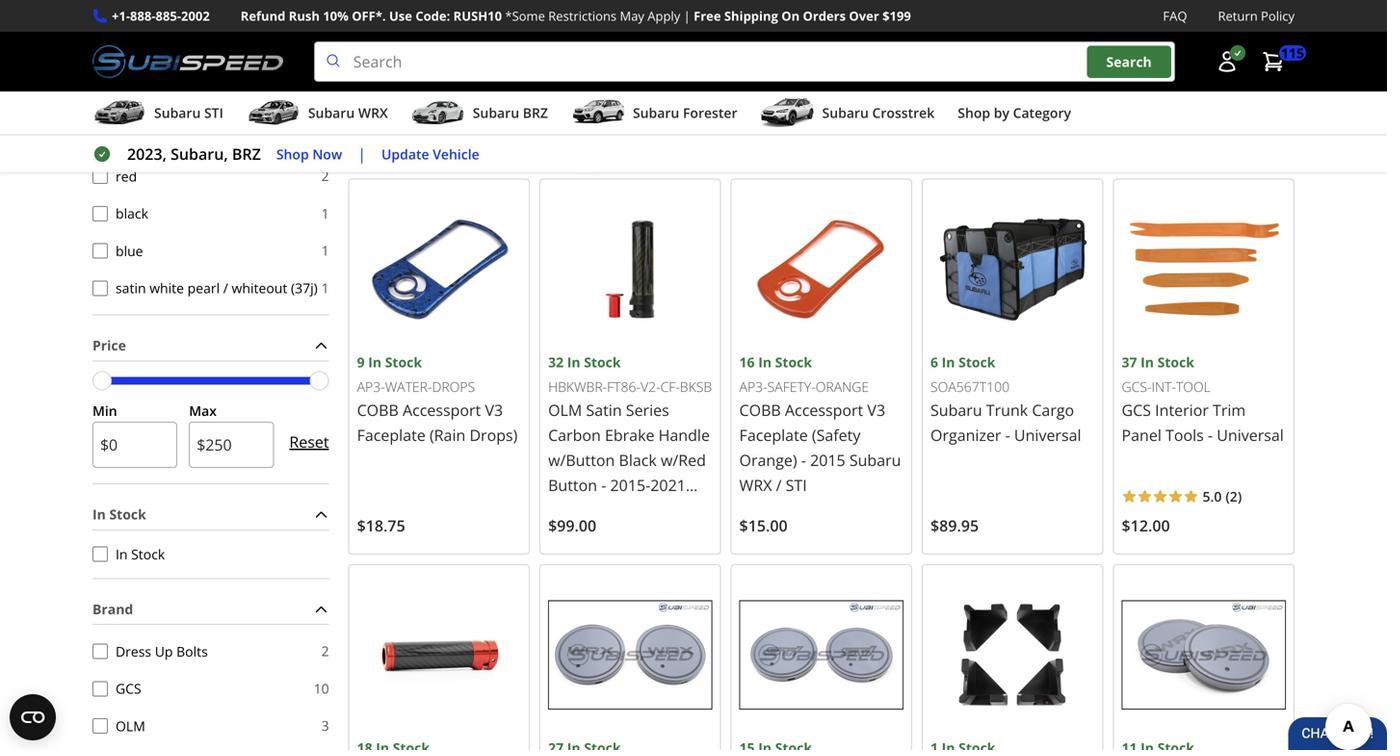 Task type: locate. For each thing, give the bounding box(es) containing it.
over
[[849, 7, 880, 25]]

white down a subaru sti thumbnail image
[[116, 130, 150, 148]]

1 vertical spatial sti
[[786, 475, 807, 496]]

1 horizontal spatial universal
[[1217, 425, 1284, 446]]

- down trunk
[[1006, 425, 1011, 446]]

0 vertical spatial |
[[684, 7, 691, 25]]

v3
[[485, 400, 503, 421], [868, 400, 886, 421]]

a subaru forester thumbnail image image
[[571, 98, 625, 127]]

1 ap3- from the left
[[357, 378, 385, 396]]

2023, subaru, brz
[[127, 144, 261, 164]]

trunk
[[987, 400, 1028, 421]]

- right tools
[[1208, 425, 1213, 446]]

refund rush 10% off*. use code: rush10 *some restrictions may apply | free shipping on orders over $199
[[241, 7, 911, 25]]

9
[[357, 353, 365, 371]]

0 vertical spatial in stock
[[93, 506, 146, 524]]

button image
[[1216, 50, 1239, 73]]

1 vertical spatial /
[[776, 475, 782, 496]]

accessport inside 16 in stock ap3-safety-orange cobb accessport v3 faceplate (safety orange) - 2015 subaru wrx / sti
[[785, 400, 864, 421]]

subaru up "vehicle"
[[473, 104, 520, 122]]

a subaru brz thumbnail image image
[[411, 98, 465, 127]]

stock up ft86-
[[584, 353, 621, 371]]

gcs
[[1122, 400, 1152, 421], [116, 680, 141, 698]]

1 vertical spatial wrx
[[740, 475, 772, 496]]

1 horizontal spatial gcs
[[1122, 400, 1152, 421]]

2 3 from the top
[[321, 717, 329, 735]]

3 down subaru wrx
[[321, 129, 329, 148]]

in for safety-
[[759, 353, 772, 371]]

in right "16"
[[759, 353, 772, 371]]

16 in stock ap3-safety-orange cobb accessport v3 faceplate (safety orange) - 2015 subaru wrx / sti
[[740, 353, 901, 496]]

- left 2015
[[802, 450, 807, 471]]

in right 32
[[567, 353, 581, 371]]

1 for blue
[[321, 242, 329, 260]]

subaru inside 6 in stock soa567t100 subaru trunk cargo organizer - universal
[[931, 400, 983, 421]]

gcs-
[[1122, 378, 1152, 396]]

0 horizontal spatial cobb
[[357, 400, 399, 421]]

subaru
[[154, 104, 201, 122], [308, 104, 355, 122], [473, 104, 520, 122], [633, 104, 680, 122], [822, 104, 869, 122], [931, 400, 983, 421], [850, 450, 901, 471]]

in up in stock button
[[93, 506, 106, 524]]

9 in stock ap3-water-drops cobb accessport v3 faceplate (rain drops)
[[357, 353, 518, 446]]

stock for safety-
[[775, 353, 812, 371]]

ap3- down 9
[[357, 378, 385, 396]]

1 horizontal spatial sti
[[786, 475, 807, 496]]

2 faceplate from the left
[[740, 425, 808, 446]]

in stock right in stock button
[[116, 545, 165, 564]]

0 horizontal spatial -
[[802, 450, 807, 471]]

subaru forester
[[633, 104, 738, 122]]

ap3- for cobb accessport v3 faceplate (safety orange) - 2015 subaru wrx / sti
[[740, 378, 768, 396]]

shop inside dropdown button
[[958, 104, 991, 122]]

in right the 6
[[942, 353, 955, 371]]

3 for olm
[[321, 717, 329, 735]]

shop left by
[[958, 104, 991, 122]]

0 horizontal spatial sti
[[204, 104, 223, 122]]

accessport up (safety
[[785, 400, 864, 421]]

subaru up now
[[308, 104, 355, 122]]

organizer
[[931, 425, 1002, 446]]

tool
[[1177, 378, 1211, 396]]

3 1 from the top
[[321, 279, 329, 297]]

0 horizontal spatial accessport
[[403, 400, 481, 421]]

2 1 from the top
[[321, 242, 329, 260]]

1 horizontal spatial wrx
[[740, 475, 772, 496]]

universal
[[1015, 425, 1082, 446], [1217, 425, 1284, 446]]

2 right 5.0 at the right bottom of the page
[[1230, 487, 1238, 506]]

panel
[[1122, 425, 1162, 446]]

in for subaru
[[942, 353, 955, 371]]

ap3- for cobb accessport v3 faceplate (rain drops)
[[357, 378, 385, 396]]

may
[[620, 7, 645, 25]]

2015
[[811, 450, 846, 471]]

orange
[[816, 378, 869, 396]]

1 vertical spatial 1
[[321, 242, 329, 260]]

up
[[155, 643, 173, 661]]

0 horizontal spatial universal
[[1015, 425, 1082, 446]]

1 horizontal spatial accessport
[[785, 400, 864, 421]]

ap3- down "16"
[[740, 378, 768, 396]]

free
[[694, 7, 721, 25]]

open widget image
[[10, 695, 56, 741]]

on
[[782, 7, 800, 25]]

shop left now
[[276, 145, 309, 163]]

ap3-
[[357, 378, 385, 396], [740, 378, 768, 396]]

1 vertical spatial in stock
[[116, 545, 165, 564]]

32 in stock hbkwbr-ft86-v2-cf-bksb
[[548, 353, 712, 396]]

accessport inside 9 in stock ap3-water-drops cobb accessport v3 faceplate (rain drops)
[[403, 400, 481, 421]]

in inside 9 in stock ap3-water-drops cobb accessport v3 faceplate (rain drops)
[[368, 353, 382, 371]]

in for ft86-
[[567, 353, 581, 371]]

pearl
[[188, 279, 220, 297]]

cobb
[[357, 400, 399, 421], [740, 400, 781, 421]]

subaru trunk cargo organizer - universal image
[[931, 187, 1095, 352]]

2 for dress up bolts
[[321, 642, 329, 661]]

reset button
[[290, 420, 329, 466]]

shop
[[562, 24, 618, 56], [958, 104, 991, 122], [276, 145, 309, 163]]

1 for satin white pearl / whiteout (37j)
[[321, 279, 329, 297]]

subaru wrx button
[[247, 96, 388, 134]]

0 vertical spatial 1
[[321, 204, 329, 222]]

cobb inside 16 in stock ap3-safety-orange cobb accessport v3 faceplate (safety orange) - 2015 subaru wrx / sti
[[740, 400, 781, 421]]

gcs right "gcs" button
[[116, 680, 141, 698]]

universal down cargo
[[1015, 425, 1082, 446]]

subaru down (safety
[[850, 450, 901, 471]]

a subaru sti thumbnail image image
[[93, 98, 146, 127]]

cobb down water-
[[357, 400, 399, 421]]

in inside 37 in stock gcs-int-tool gcs interior trim panel tools - universal
[[1141, 353, 1154, 371]]

ap3- inside 16 in stock ap3-safety-orange cobb accessport v3 faceplate (safety orange) - 2015 subaru wrx / sti
[[740, 378, 768, 396]]

-
[[1006, 425, 1011, 446], [1208, 425, 1213, 446], [802, 450, 807, 471]]

universal inside 37 in stock gcs-int-tool gcs interior trim panel tools - universal
[[1217, 425, 1284, 446]]

0 horizontal spatial /
[[223, 279, 228, 297]]

stock inside 9 in stock ap3-water-drops cobb accessport v3 faceplate (rain drops)
[[385, 353, 422, 371]]

2 vertical spatial shop
[[276, 145, 309, 163]]

shop now
[[276, 145, 342, 163]]

3 down 10
[[321, 717, 329, 735]]

+1-
[[112, 7, 130, 25]]

white
[[116, 130, 150, 148], [150, 279, 184, 297]]

1 v3 from the left
[[485, 400, 503, 421]]

1 3 from the top
[[321, 129, 329, 148]]

2 universal from the left
[[1217, 425, 1284, 446]]

stock for ft86-
[[584, 353, 621, 371]]

code:
[[416, 7, 450, 25]]

stock up int-
[[1158, 353, 1195, 371]]

0 vertical spatial 2
[[321, 167, 329, 185]]

satin white pearl / whiteout (37j) button
[[93, 281, 108, 296]]

wrx inside 16 in stock ap3-safety-orange cobb accessport v3 faceplate (safety orange) - 2015 subaru wrx / sti
[[740, 475, 772, 496]]

stock inside 37 in stock gcs-int-tool gcs interior trim panel tools - universal
[[1158, 353, 1195, 371]]

0 vertical spatial shop
[[562, 24, 618, 56]]

wrx down orange)
[[740, 475, 772, 496]]

1 vertical spatial shop
[[958, 104, 991, 122]]

subaru right the a subaru crosstrek thumbnail image
[[822, 104, 869, 122]]

1 horizontal spatial shop
[[562, 24, 618, 56]]

2
[[321, 167, 329, 185], [1230, 487, 1238, 506], [321, 642, 329, 661]]

subaru wrx
[[308, 104, 388, 122]]

1 faceplate from the left
[[357, 425, 426, 446]]

subaru for subaru crosstrek
[[822, 104, 869, 122]]

| left free
[[684, 7, 691, 25]]

stock for subaru
[[959, 353, 996, 371]]

int-
[[1152, 378, 1177, 396]]

cobb inside 9 in stock ap3-water-drops cobb accessport v3 faceplate (rain drops)
[[357, 400, 399, 421]]

0 vertical spatial /
[[223, 279, 228, 297]]

by
[[994, 104, 1010, 122]]

v3 inside 9 in stock ap3-water-drops cobb accessport v3 faceplate (rain drops)
[[485, 400, 503, 421]]

gcs "sti" style led light up coasters (white) - universal image
[[740, 573, 904, 738]]

2 vertical spatial 2
[[321, 642, 329, 661]]

1 horizontal spatial brz
[[523, 104, 548, 122]]

/ down orange)
[[776, 475, 782, 496]]

category
[[1013, 104, 1072, 122]]

universal inside 6 in stock soa567t100 subaru trunk cargo organizer - universal
[[1015, 425, 1082, 446]]

brz right subaru,
[[232, 144, 261, 164]]

0 horizontal spatial gcs
[[116, 680, 141, 698]]

sti inside dropdown button
[[204, 104, 223, 122]]

0 horizontal spatial ap3-
[[357, 378, 385, 396]]

1
[[321, 204, 329, 222], [321, 242, 329, 260], [321, 279, 329, 297]]

subaru forester button
[[571, 96, 738, 134]]

1 1 from the top
[[321, 204, 329, 222]]

1 accessport from the left
[[403, 400, 481, 421]]

in inside 32 in stock hbkwbr-ft86-v2-cf-bksb
[[567, 353, 581, 371]]

shop for shop by category
[[958, 104, 991, 122]]

faceplate inside 9 in stock ap3-water-drops cobb accessport v3 faceplate (rain drops)
[[357, 425, 426, 446]]

1 horizontal spatial -
[[1006, 425, 1011, 446]]

in stock up in stock button
[[93, 506, 146, 524]]

0 horizontal spatial shop
[[276, 145, 309, 163]]

2 ap3- from the left
[[740, 378, 768, 396]]

1 horizontal spatial faceplate
[[740, 425, 808, 446]]

v3 down orange
[[868, 400, 886, 421]]

0 vertical spatial wrx
[[358, 104, 388, 122]]

cobb down safety-
[[740, 400, 781, 421]]

cobb accessport v3 faceplate (safety orange) - 2015 subaru wrx / sti image
[[740, 187, 904, 352]]

1 vertical spatial 3
[[321, 717, 329, 735]]

bolts
[[176, 643, 208, 661]]

brz left a subaru forester thumbnail image
[[523, 104, 548, 122]]

ft86-
[[607, 378, 641, 396]]

0 horizontal spatial wrx
[[358, 104, 388, 122]]

1 horizontal spatial cobb
[[740, 400, 781, 421]]

faceplate inside 16 in stock ap3-safety-orange cobb accessport v3 faceplate (safety orange) - 2015 subaru wrx / sti
[[740, 425, 808, 446]]

- inside 16 in stock ap3-safety-orange cobb accessport v3 faceplate (safety orange) - 2015 subaru wrx / sti
[[802, 450, 807, 471]]

1 vertical spatial 2
[[1230, 487, 1238, 506]]

1 vertical spatial gcs
[[116, 680, 141, 698]]

shop left may
[[562, 24, 618, 56]]

interior
[[1156, 400, 1209, 421]]

1 universal from the left
[[1015, 425, 1082, 446]]

sti down orange)
[[786, 475, 807, 496]]

2 cobb from the left
[[740, 400, 781, 421]]

in stock
[[93, 506, 146, 524], [116, 545, 165, 564]]

accessport up '(rain'
[[403, 400, 481, 421]]

shipping
[[725, 7, 779, 25]]

0 horizontal spatial v3
[[485, 400, 503, 421]]

universal down trim
[[1217, 425, 1284, 446]]

2 up 10
[[321, 642, 329, 661]]

stock down 'min' text field
[[109, 506, 146, 524]]

wrx up update
[[358, 104, 388, 122]]

white right satin
[[150, 279, 184, 297]]

update vehicle
[[382, 145, 480, 163]]

subaru up 2023, subaru, brz
[[154, 104, 201, 122]]

stock up water-
[[385, 353, 422, 371]]

1 cobb from the left
[[357, 400, 399, 421]]

5.0
[[1203, 487, 1222, 506]]

apply
[[648, 7, 681, 25]]

0 horizontal spatial faceplate
[[357, 425, 426, 446]]

(37j)
[[291, 279, 318, 297]]

19
[[348, 104, 364, 122]]

faq link
[[1164, 6, 1188, 26]]

subaru up organizer
[[931, 400, 983, 421]]

stock for water-
[[385, 353, 422, 371]]

accessport
[[403, 400, 481, 421], [785, 400, 864, 421]]

1 vertical spatial white
[[150, 279, 184, 297]]

37
[[1122, 353, 1138, 371]]

2 horizontal spatial -
[[1208, 425, 1213, 446]]

stock for int-
[[1158, 353, 1195, 371]]

2 vertical spatial 1
[[321, 279, 329, 297]]

faceplate down water-
[[357, 425, 426, 446]]

Max text field
[[189, 422, 274, 468]]

drops
[[432, 378, 475, 396]]

shop featured products
[[562, 24, 826, 56]]

subaru for subaru sti
[[154, 104, 201, 122]]

in for water-
[[368, 353, 382, 371]]

v3 inside 16 in stock ap3-safety-orange cobb accessport v3 faceplate (safety orange) - 2015 subaru wrx / sti
[[868, 400, 886, 421]]

use
[[389, 7, 412, 25]]

2 accessport from the left
[[785, 400, 864, 421]]

1 horizontal spatial ap3-
[[740, 378, 768, 396]]

0 vertical spatial brz
[[523, 104, 548, 122]]

faceplate for (safety
[[740, 425, 808, 446]]

0 vertical spatial sti
[[204, 104, 223, 122]]

subaru crosstrek
[[822, 104, 935, 122]]

in inside 6 in stock soa567t100 subaru trunk cargo organizer - universal
[[942, 353, 955, 371]]

in right 9
[[368, 353, 382, 371]]

bksb
[[680, 378, 712, 396]]

1 vertical spatial |
[[358, 144, 366, 164]]

maximum slider
[[310, 371, 329, 391]]

faceplate up orange)
[[740, 425, 808, 446]]

sti up subaru,
[[204, 104, 223, 122]]

stock up safety-
[[775, 353, 812, 371]]

in inside 16 in stock ap3-safety-orange cobb accessport v3 faceplate (safety orange) - 2015 subaru wrx / sti
[[759, 353, 772, 371]]

brand button
[[93, 595, 329, 625]]

stock inside 32 in stock hbkwbr-ft86-v2-cf-bksb
[[584, 353, 621, 371]]

stock right in stock button
[[131, 545, 165, 564]]

in right 37
[[1141, 353, 1154, 371]]

1 horizontal spatial v3
[[868, 400, 886, 421]]

brz inside dropdown button
[[523, 104, 548, 122]]

2 down now
[[321, 167, 329, 185]]

accessport for (rain
[[403, 400, 481, 421]]

ap3- inside 9 in stock ap3-water-drops cobb accessport v3 faceplate (rain drops)
[[357, 378, 385, 396]]

in inside in stock dropdown button
[[93, 506, 106, 524]]

subaru for subaru brz
[[473, 104, 520, 122]]

/ right pearl
[[223, 279, 228, 297]]

0 vertical spatial 3
[[321, 129, 329, 148]]

- inside 6 in stock soa567t100 subaru trunk cargo organizer - universal
[[1006, 425, 1011, 446]]

0 vertical spatial gcs
[[1122, 400, 1152, 421]]

stock up soa567t100 at the bottom of page
[[959, 353, 996, 371]]

return policy
[[1219, 7, 1295, 25]]

stock inside 16 in stock ap3-safety-orange cobb accessport v3 faceplate (safety orange) - 2015 subaru wrx / sti
[[775, 353, 812, 371]]

| right now
[[358, 144, 366, 164]]

v3 for cobb accessport v3 faceplate (safety orange) - 2015 subaru wrx / sti
[[868, 400, 886, 421]]

policy
[[1261, 7, 1295, 25]]

v3 up drops)
[[485, 400, 503, 421]]

stock
[[385, 353, 422, 371], [775, 353, 812, 371], [584, 353, 621, 371], [959, 353, 996, 371], [1158, 353, 1195, 371], [109, 506, 146, 524], [131, 545, 165, 564]]

1 horizontal spatial /
[[776, 475, 782, 496]]

subaru sti
[[154, 104, 223, 122]]

black
[[116, 204, 148, 223]]

$18.75
[[357, 516, 405, 536]]

return policy link
[[1219, 6, 1295, 26]]

refund
[[241, 7, 286, 25]]

subaru left forester
[[633, 104, 680, 122]]

2 horizontal spatial shop
[[958, 104, 991, 122]]

subaru inside dropdown button
[[473, 104, 520, 122]]

gcs "wrx" style led light up coasters (white) - universal image
[[1122, 573, 1286, 738]]

subaru for subaru wrx
[[308, 104, 355, 122]]

gcs down gcs-
[[1122, 400, 1152, 421]]

min
[[93, 402, 117, 420]]

0 horizontal spatial brz
[[232, 144, 261, 164]]

2 v3 from the left
[[868, 400, 886, 421]]

stock inside 6 in stock soa567t100 subaru trunk cargo organizer - universal
[[959, 353, 996, 371]]



Task type: describe. For each thing, give the bounding box(es) containing it.
satin
[[116, 279, 146, 297]]

search button
[[1088, 46, 1172, 78]]

restrictions
[[549, 7, 617, 25]]

1 vertical spatial brz
[[232, 144, 261, 164]]

cobb for cobb accessport v3 faceplate (rain drops)
[[357, 400, 399, 421]]

off*.
[[352, 7, 386, 25]]

vehicle
[[433, 145, 480, 163]]

search input field
[[314, 42, 1176, 82]]

gcs inside 37 in stock gcs-int-tool gcs interior trim panel tools - universal
[[1122, 400, 1152, 421]]

6 in stock soa567t100 subaru trunk cargo organizer - universal
[[931, 353, 1082, 446]]

/ inside 16 in stock ap3-safety-orange cobb accessport v3 faceplate (safety orange) - 2015 subaru wrx / sti
[[776, 475, 782, 496]]

gcs "wrx" style led light up coasters (red) - universal image
[[548, 573, 713, 738]]

shop by category
[[958, 104, 1072, 122]]

888-
[[130, 7, 156, 25]]

trim
[[1213, 400, 1246, 421]]

$99.00
[[548, 516, 597, 536]]

in stock inside in stock dropdown button
[[93, 506, 146, 524]]

shop now link
[[276, 143, 342, 165]]

v3 for cobb accessport v3 faceplate (rain drops)
[[485, 400, 503, 421]]

soa567t100
[[931, 378, 1010, 396]]

Min text field
[[93, 422, 178, 468]]

in stock button
[[93, 500, 329, 530]]

faq
[[1164, 7, 1188, 25]]

subispeed logo image
[[93, 42, 283, 82]]

search
[[1107, 52, 1152, 71]]

32
[[548, 353, 564, 371]]

olm satin series carbon ebrake handle w/button black w/red button - 2015-2021 subaru wrx / sti / 2014-2018 forester / 2013-2017 crosstrek / 2013-2016 scion fr-s / 2013-2024 subaru brz / 2017-2020 toyota 86 / 2022-2024 gr86 image
[[548, 187, 713, 352]]

subaru for subaru forester
[[633, 104, 680, 122]]

(
[[1226, 487, 1230, 506]]

a subaru crosstrek thumbnail image image
[[761, 98, 815, 127]]

subaru inside 16 in stock ap3-safety-orange cobb accessport v3 faceplate (safety orange) - 2015 subaru wrx / sti
[[850, 450, 901, 471]]

cf-
[[661, 378, 680, 396]]

cobb for cobb accessport v3 faceplate (safety orange) - 2015 subaru wrx / sti
[[740, 400, 781, 421]]

results
[[367, 104, 413, 122]]

0 vertical spatial white
[[116, 130, 150, 148]]

olm signature series ebrake handle (black carbon w/red) - 2015-2021 subaru wrx / sti / 2014-2018 forester / 2013-2017 crosstrek / 2013-2016 scion fr-s / 2013-2020 subaru brz / 2017-2019 toyota 86 image
[[357, 573, 521, 738]]

rush
[[289, 7, 320, 25]]

shop by category button
[[958, 96, 1072, 134]]

a subaru wrx thumbnail image image
[[247, 98, 301, 127]]

orange)
[[740, 450, 798, 471]]

1 for black
[[321, 204, 329, 222]]

minimum slider
[[93, 371, 112, 391]]

16
[[740, 353, 755, 371]]

*some
[[505, 7, 545, 25]]

subaru sti button
[[93, 96, 223, 134]]

2002
[[181, 7, 210, 25]]

blue button
[[93, 243, 108, 259]]

2023,
[[127, 144, 167, 164]]

red button
[[93, 169, 108, 184]]

115 button
[[1253, 43, 1307, 81]]

now
[[313, 145, 342, 163]]

sti inside 16 in stock ap3-safety-orange cobb accessport v3 faceplate (safety orange) - 2015 subaru wrx / sti
[[786, 475, 807, 496]]

10
[[314, 680, 329, 698]]

price
[[93, 336, 126, 355]]

6
[[931, 353, 939, 371]]

whiteout
[[232, 279, 288, 297]]

stock inside dropdown button
[[109, 506, 146, 524]]

brand
[[93, 600, 133, 619]]

885-
[[156, 7, 181, 25]]

(rain
[[430, 425, 466, 446]]

Dress Up Bolts button
[[93, 644, 108, 660]]

wrx inside dropdown button
[[358, 104, 388, 122]]

v2-
[[641, 378, 661, 396]]

rush10
[[454, 7, 502, 25]]

- inside 37 in stock gcs-int-tool gcs interior trim panel tools - universal
[[1208, 425, 1213, 446]]

shop for shop featured products
[[562, 24, 618, 56]]

In Stock button
[[93, 547, 108, 562]]

$89.95
[[931, 516, 979, 536]]

+1-888-885-2002
[[112, 7, 210, 25]]

crosstrek
[[873, 104, 935, 122]]

$15.00
[[740, 516, 788, 536]]

115
[[1282, 44, 1305, 62]]

in right in stock button
[[116, 545, 128, 564]]

return
[[1219, 7, 1258, 25]]

2 for red
[[321, 167, 329, 185]]

cargo
[[1032, 400, 1075, 421]]

subaru,
[[171, 144, 228, 164]]

products
[[726, 24, 826, 56]]

update
[[382, 145, 429, 163]]

in for int-
[[1141, 353, 1154, 371]]

3 for white
[[321, 129, 329, 148]]

gcs interior trim panel tools - universal image
[[1122, 187, 1286, 352]]

+1-888-885-2002 link
[[112, 6, 210, 26]]

OLM button
[[93, 719, 108, 734]]

tools
[[1166, 425, 1204, 446]]

orders
[[803, 7, 846, 25]]

subaru brz
[[473, 104, 548, 122]]

dress up bolts
[[116, 643, 208, 661]]

forester
[[683, 104, 738, 122]]

dress
[[116, 643, 151, 661]]

max
[[189, 402, 217, 420]]

water-
[[385, 378, 432, 396]]

blue
[[116, 242, 143, 260]]

subaru crosstrek button
[[761, 96, 935, 134]]

0 horizontal spatial |
[[358, 144, 366, 164]]

olm
[[116, 717, 145, 736]]

price button
[[93, 331, 329, 361]]

accessport for (safety
[[785, 400, 864, 421]]

faceplate for (rain
[[357, 425, 426, 446]]

GCS button
[[93, 682, 108, 697]]

featured
[[624, 24, 720, 56]]

shop for shop now
[[276, 145, 309, 163]]

colors button
[[93, 82, 329, 112]]

weathertech cargotech cargo containment system for your trunk - universal image
[[931, 573, 1095, 738]]

colors
[[93, 87, 135, 106]]

reset
[[290, 432, 329, 453]]

black button
[[93, 206, 108, 221]]

cobb accessport v3 faceplate (rain drops) image
[[357, 187, 521, 352]]

white button
[[93, 131, 108, 147]]

37 in stock gcs-int-tool gcs interior trim panel tools - universal
[[1122, 353, 1284, 446]]

update vehicle button
[[382, 143, 480, 165]]

drops)
[[470, 425, 518, 446]]

1 horizontal spatial |
[[684, 7, 691, 25]]



Task type: vqa. For each thing, say whether or not it's contained in the screenshot.
the bottom a
no



